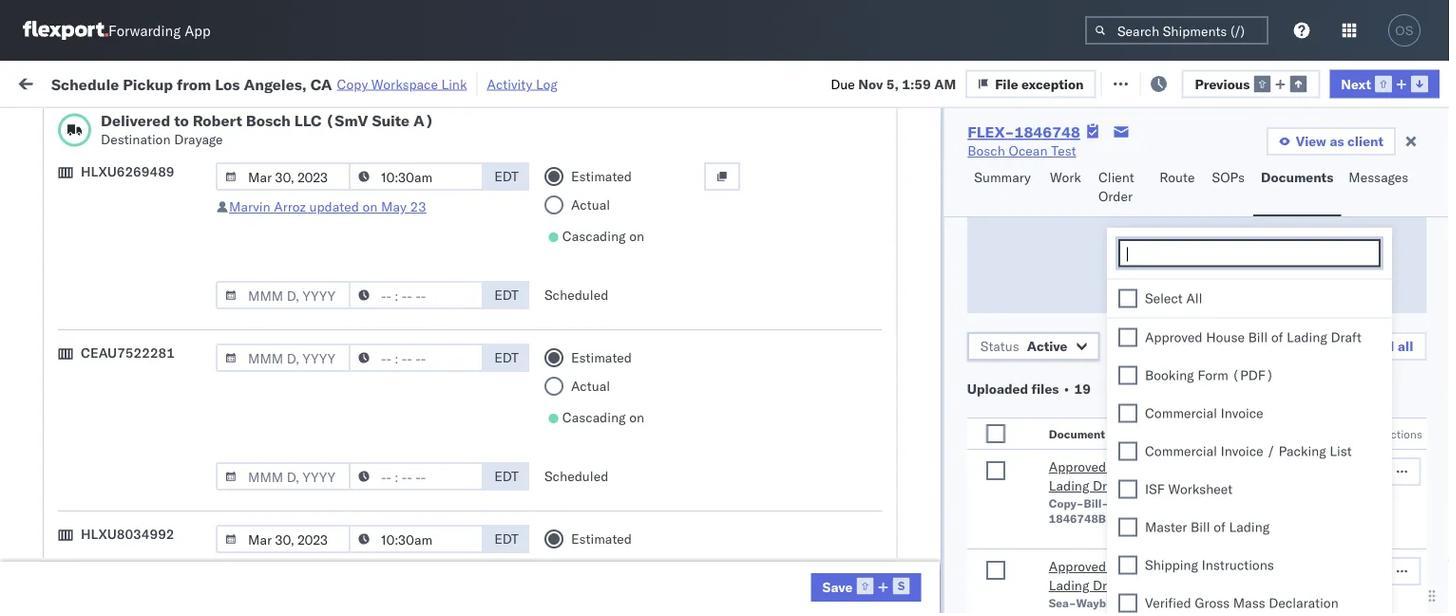 Task type: locate. For each thing, give the bounding box(es) containing it.
19,
[[426, 191, 447, 207]]

1 estimated from the top
[[571, 169, 632, 185]]

exception up flex-1846748 link
[[1022, 75, 1084, 92]]

/ right type
[[1136, 427, 1143, 441]]

of inside approved house bill of lading draft
[[1175, 559, 1187, 575]]

1 1:59 am cst, dec 14, 2022 from the top
[[306, 441, 482, 458]]

os
[[1395, 23, 1414, 38]]

2 upload customs clearance documents from the top
[[44, 389, 208, 425]]

mode button
[[572, 151, 677, 170]]

from inside confirm pickup from los angeles, ca
[[140, 515, 168, 531]]

uetu5238478 up "declaration"
[[1272, 566, 1365, 583]]

import work
[[160, 74, 240, 90]]

lhuu7894563, uetu5238478 up mass
[[1171, 566, 1365, 583]]

0 vertical spatial upload
[[44, 180, 87, 197]]

document left type
[[1048, 427, 1105, 441]]

angeles, inside confirm pickup from los angeles, ca
[[196, 515, 248, 531]]

documents down ceau7522281
[[44, 408, 112, 425]]

/ up packing
[[1317, 420, 1324, 434]]

1 horizontal spatial flxt-
[[1173, 497, 1208, 511]]

2 vertical spatial delivery
[[103, 482, 152, 499]]

flxt-
[[1173, 497, 1208, 511], [1123, 596, 1158, 611]]

file exception
[[1125, 74, 1214, 90], [995, 75, 1084, 92]]

1 horizontal spatial a
[[1216, 260, 1224, 277]]

exception
[[1152, 74, 1214, 90], [1022, 75, 1084, 92]]

1 vertical spatial file
[[1227, 260, 1248, 277]]

numbers inside button
[[1363, 155, 1410, 170]]

document for document type
[[1120, 338, 1182, 355]]

2 vertical spatial -- : -- -- text field
[[349, 463, 484, 492]]

1 vertical spatial -- : -- -- text field
[[349, 344, 484, 373]]

customs down workitem button at the left top of the page
[[90, 180, 144, 197]]

approved up booking
[[1145, 329, 1203, 346]]

jan up "alexa"
[[1257, 559, 1277, 575]]

1 vertical spatial schedule pickup from los angeles, ca button
[[44, 305, 270, 344]]

list box
[[1107, 280, 1392, 614]]

/ left 6,
[[1267, 443, 1275, 460]]

1 horizontal spatial status
[[980, 338, 1019, 355]]

2 horizontal spatial /
[[1317, 420, 1324, 434]]

1 horizontal spatial exception
[[1152, 74, 1214, 90]]

os button
[[1383, 9, 1426, 52]]

2 vertical spatial schedule pickup from los angeles, ca link
[[44, 430, 270, 468]]

ca for schedule pickup from los angeles, ca button for flex-1889466
[[44, 450, 62, 467]]

1 vertical spatial cascading
[[562, 410, 626, 427]]

confirm
[[44, 515, 92, 531]]

work
[[206, 74, 240, 90], [1050, 169, 1081, 186]]

2 upload from the top
[[44, 389, 87, 406]]

1 horizontal spatial work
[[1050, 169, 1081, 186]]

batch action button
[[1314, 68, 1438, 96]]

1 horizontal spatial client
[[1099, 169, 1134, 186]]

approved
[[1145, 329, 1203, 346], [1048, 459, 1106, 476], [1048, 559, 1106, 575]]

file left or at top right
[[1173, 229, 1192, 246]]

upload customs clearance documents down ceau7522281
[[44, 389, 208, 425]]

lhuu7894563, uetu5238478 for confirm pickup from los angeles, ca
[[1171, 525, 1365, 541]]

updated
[[309, 199, 359, 216]]

1 vertical spatial approved house bill of lading draft
[[1048, 559, 1187, 594]]

ceau7522281, up type
[[1171, 315, 1268, 332]]

lading inside approved house bill of lading draft
[[1048, 578, 1089, 594]]

cascading on for ceau7522281
[[562, 410, 644, 427]]

lhuu7894563,
[[1171, 441, 1269, 458], [1171, 483, 1269, 499], [1171, 525, 1269, 541], [1171, 566, 1269, 583]]

bosch ocean test
[[968, 143, 1076, 159], [829, 232, 937, 249], [829, 274, 937, 291], [705, 316, 814, 333], [829, 316, 937, 333], [829, 358, 937, 374], [829, 400, 937, 416], [829, 441, 937, 458], [829, 483, 937, 500], [829, 525, 937, 542], [705, 567, 814, 583], [829, 567, 937, 583]]

status for status active
[[980, 338, 1019, 355]]

dec for confirm pickup from los angeles, ca
[[395, 525, 420, 542]]

2022 for schedule delivery appointment button related to 1:59 am cdt, nov 5, 2022
[[441, 358, 474, 374]]

client up order
[[1099, 169, 1134, 186]]

approved house bill of lading draft up (pdf)
[[1145, 329, 1362, 346]]

flex-1889466 button
[[1019, 437, 1152, 463], [1019, 437, 1152, 463], [1019, 478, 1152, 505], [1019, 478, 1152, 505], [1019, 520, 1152, 547], [1019, 520, 1152, 547], [1019, 562, 1152, 589], [1019, 562, 1152, 589]]

1 horizontal spatial :
[[437, 118, 441, 132]]

mmm d, yyyy text field up arroz
[[216, 163, 351, 191]]

0 vertical spatial clearance
[[147, 180, 208, 197]]

1:59
[[902, 75, 931, 92], [306, 274, 335, 291], [306, 316, 335, 333], [306, 358, 335, 374], [306, 441, 335, 458], [306, 483, 335, 500]]

1 vertical spatial actual
[[571, 379, 610, 395]]

2 schedule pickup from los angeles, ca from the top
[[44, 306, 256, 341]]

1 vertical spatial cst,
[[363, 483, 393, 500]]

commercial down filename
[[1145, 443, 1217, 460]]

(0)
[[308, 74, 333, 90]]

1 schedule delivery appointment link from the top
[[44, 230, 234, 249]]

1 horizontal spatial numbers
[[1363, 155, 1410, 170]]

select all
[[1145, 290, 1203, 307]]

approved house bill of lading draft link up of-
[[1048, 458, 1193, 496]]

1 upload customs clearance documents from the top
[[44, 180, 208, 216]]

2 customs from the top
[[90, 389, 144, 406]]

3 actual from the top
[[571, 560, 610, 577]]

house down document type / filename at the right bottom of the page
[[1109, 459, 1148, 476]]

2 vertical spatial mmm d, yyyy text field
[[216, 526, 351, 554]]

(smv
[[325, 112, 368, 131]]

confirm pickup from los angeles, ca link
[[44, 514, 270, 552]]

estimated for ceau7522281
[[571, 350, 632, 367]]

cst, for confirm pickup from los angeles, ca
[[362, 525, 392, 542]]

ceau7522281, hlxu6269489, hlxu803499 up download
[[1171, 315, 1449, 332]]

3 cdt, from the top
[[363, 316, 394, 333]]

by:
[[69, 116, 87, 133]]

for
[[181, 118, 197, 132], [1195, 260, 1213, 277]]

flex-1846748 down choose
[[1049, 274, 1148, 291]]

3 fcl from the top
[[624, 274, 648, 291]]

0 vertical spatial mmm d, yyyy text field
[[216, 163, 351, 191]]

1 vertical spatial appointment
[[156, 357, 234, 373]]

0 vertical spatial document
[[1120, 338, 1182, 355]]

1 vertical spatial invoice
[[1221, 443, 1264, 460]]

1 vertical spatial commercial
[[1145, 443, 1217, 460]]

upload for first the upload customs clearance documents 'button' from the bottom
[[44, 389, 87, 406]]

2 approved house bill of lading draft link from the top
[[1048, 558, 1193, 596]]

2023 right 9,
[[1297, 559, 1330, 575]]

2 edt from the top
[[494, 287, 519, 304]]

schedule delivery appointment button for 1:59 am cdt, nov 5, 2022
[[44, 356, 234, 377]]

jan for jan 6, 2023
[[1257, 459, 1277, 476]]

1889466 up sea-waybill-flxt- 1846748b1071626.pdf
[[1090, 567, 1148, 583]]

documents down view
[[1261, 169, 1334, 186]]

1 jan from the top
[[1257, 459, 1277, 476]]

5, for 1st schedule pickup from los angeles, ca button
[[425, 274, 438, 291]]

2 vertical spatial test123456
[[1294, 316, 1374, 333]]

1 vertical spatial schedule delivery appointment button
[[44, 356, 234, 377]]

filtered
[[19, 116, 65, 133]]

approved inside approved house bill of lading draft copy-bill-of-lading-flxt- 1846748b1022902.pdf
[[1048, 459, 1106, 476]]

1 clearance from the top
[[147, 180, 208, 197]]

0 horizontal spatial /
[[1136, 427, 1143, 441]]

1 14, from the top
[[425, 441, 445, 458]]

2 vertical spatial house
[[1109, 559, 1148, 575]]

1 vertical spatial schedule delivery appointment link
[[44, 356, 234, 375]]

3 schedule pickup from los angeles, ca from the top
[[44, 431, 256, 467]]

mmm d, yyyy text field for 2nd -- : -- -- text box from the bottom of the page
[[216, 282, 351, 310]]

select
[[1145, 290, 1183, 307]]

alexa
[[1257, 577, 1286, 592]]

-- : -- -- text field
[[349, 163, 484, 191], [349, 344, 484, 373], [349, 463, 484, 492]]

pickup for schedule pickup from los angeles, ca button associated with flex-1846748
[[103, 306, 144, 322]]

scheduled for ceau7522281
[[545, 469, 609, 486]]

flex-1889466 up 1846748b1022902.pdf
[[1049, 483, 1148, 500]]

3 test123456 from the top
[[1294, 316, 1374, 333]]

of up shipping instructions
[[1214, 519, 1226, 536]]

2 schedule delivery appointment link from the top
[[44, 356, 234, 375]]

hlxu6269489, for schedule pickup from los angeles, ca button associated with flex-1846748
[[1272, 315, 1369, 332]]

2 vertical spatial appointment
[[156, 482, 234, 499]]

0 vertical spatial schedule delivery appointment button
[[44, 230, 234, 251]]

0 vertical spatial upload customs clearance documents link
[[44, 179, 270, 217]]

here
[[1253, 229, 1280, 246]]

5 resize handle column header from the left
[[796, 147, 819, 614]]

los inside confirm pickup from los angeles, ca
[[171, 515, 193, 531]]

lading
[[1287, 329, 1327, 346], [1048, 478, 1089, 495], [1229, 519, 1270, 536], [1048, 578, 1089, 594]]

: for status
[[136, 118, 140, 132]]

3 flex-1889466 from the top
[[1049, 525, 1148, 542]]

2023 inside jan 9, 2023 alexa demo
[[1297, 559, 1330, 575]]

name
[[739, 155, 769, 170]]

0 vertical spatial house
[[1206, 329, 1245, 346]]

approved house bill of lading draft
[[1145, 329, 1362, 346], [1048, 559, 1187, 594]]

ceau7522281, up browse for a file
[[1171, 232, 1268, 248]]

clearance down ceau7522281
[[147, 389, 208, 406]]

client inside 'button'
[[705, 155, 736, 170]]

2 cascading from the top
[[562, 410, 626, 427]]

hlxu6269489, for 1st schedule pickup from los angeles, ca button
[[1272, 274, 1369, 290]]

pickup inside confirm pickup from los angeles, ca
[[96, 515, 137, 531]]

2 clearance from the top
[[147, 389, 208, 406]]

/ inside timestamp / user
[[1317, 420, 1324, 434]]

0 horizontal spatial flxt-
[[1123, 596, 1158, 611]]

1846748 down choose
[[1090, 274, 1148, 291]]

0 vertical spatial documents
[[1261, 169, 1334, 186]]

1 mmm d, yyyy text field from the top
[[216, 282, 351, 310]]

3 appointment from the top
[[156, 482, 234, 499]]

client name
[[705, 155, 769, 170]]

1 vertical spatial scheduled
[[545, 469, 609, 486]]

ocean fcl
[[582, 191, 648, 207], [582, 232, 648, 249], [582, 274, 648, 291], [582, 316, 648, 333], [582, 358, 648, 374], [582, 400, 648, 416], [582, 483, 648, 500], [582, 525, 648, 542]]

1 vertical spatial upload customs clearance documents
[[44, 389, 208, 425]]

angeles, for 1st "schedule pickup from los angeles, ca" link
[[204, 264, 256, 280]]

status
[[103, 118, 136, 132], [980, 338, 1019, 355]]

upload
[[44, 180, 87, 197], [44, 389, 87, 406]]

resize handle column header for mode button
[[673, 147, 696, 614]]

scheduled for hlxu6269489
[[545, 287, 609, 304]]

ceau7522281
[[81, 345, 175, 362]]

7 fcl from the top
[[624, 483, 648, 500]]

1 vertical spatial estimated
[[571, 350, 632, 367]]

5, for schedule delivery appointment button related to 1:59 am cdt, nov 5, 2022
[[425, 358, 438, 374]]

my work
[[19, 69, 103, 95]]

1 vertical spatial cascading on
[[562, 410, 644, 427]]

schedule pickup from los angeles, ca button for flex-1889466
[[44, 430, 270, 470]]

1 cascading on from the top
[[562, 229, 644, 245]]

1 horizontal spatial file exception
[[1125, 74, 1214, 90]]

/ inside button
[[1136, 427, 1143, 441]]

2 jan from the top
[[1257, 559, 1277, 575]]

lhuu7894563, uetu5238478 up 9,
[[1171, 525, 1365, 541]]

demo up "declaration"
[[1289, 577, 1319, 592]]

upload down ceau7522281
[[44, 389, 87, 406]]

house inside approved house bill of lading draft
[[1109, 559, 1148, 575]]

shipping instructions
[[1145, 557, 1274, 574]]

3 1:59 am cdt, nov 5, 2022 from the top
[[306, 358, 474, 374]]

type
[[1108, 427, 1133, 441]]

0 vertical spatial work
[[206, 74, 240, 90]]

None text field
[[1125, 246, 1379, 263]]

flex-1889466 up approved house bill of lading draft copy-bill-of-lading-flxt- 1846748b1022902.pdf on the right
[[1049, 441, 1148, 458]]

1:59 am cdt, nov 5, 2022 for 1st "schedule pickup from los angeles, ca" link
[[306, 274, 474, 291]]

1 vertical spatial draft
[[1092, 478, 1123, 495]]

None checkbox
[[1118, 366, 1137, 385], [1118, 404, 1137, 423], [986, 425, 1005, 444], [1118, 442, 1137, 461], [1118, 480, 1137, 499], [1118, 594, 1137, 613], [1118, 366, 1137, 385], [1118, 404, 1137, 423], [986, 425, 1005, 444], [1118, 442, 1137, 461], [1118, 480, 1137, 499], [1118, 594, 1137, 613]]

0 vertical spatial -- : -- -- text field
[[349, 163, 484, 191]]

log
[[536, 76, 558, 92]]

2 schedule pickup from los angeles, ca button from the top
[[44, 305, 270, 344]]

ceau7522281,
[[1171, 232, 1268, 248], [1171, 274, 1268, 290], [1171, 315, 1268, 332], [1171, 357, 1268, 374], [1171, 399, 1268, 416]]

0 vertical spatial 2023
[[1297, 459, 1330, 476]]

for left the work, in the left of the page
[[181, 118, 197, 132]]

clearance down workitem button at the left top of the page
[[147, 180, 208, 197]]

2 vertical spatial schedule pickup from los angeles, ca button
[[44, 430, 270, 470]]

2023 right 6,
[[1297, 459, 1330, 476]]

0 horizontal spatial file
[[1173, 229, 1192, 246]]

ceau7522281, hlxu6269489, hlxu803499 down here
[[1171, 274, 1449, 290]]

: for snoozed
[[437, 118, 441, 132]]

resize handle column header for container numbers button
[[1262, 147, 1285, 614]]

2 mmm d, yyyy text field from the top
[[216, 463, 351, 492]]

MMM D, YYYY text field
[[216, 282, 351, 310], [216, 344, 351, 373], [216, 526, 351, 554]]

2 vertical spatial cst,
[[362, 525, 392, 542]]

1 vertical spatial a
[[1216, 260, 1224, 277]]

1 vertical spatial 1:59 am cdt, nov 5, 2022
[[306, 316, 474, 333]]

numbers inside 'container numbers'
[[1171, 163, 1218, 177]]

upload for 1st the upload customs clearance documents 'button'
[[44, 180, 87, 197]]

schedule delivery appointment link for 1:59 am cdt, nov 5, 2022
[[44, 356, 234, 375]]

0 vertical spatial test123456
[[1294, 232, 1374, 249]]

ca for confirm pickup from los angeles, ca button
[[44, 534, 62, 550]]

1 commercial from the top
[[1145, 405, 1217, 422]]

2 lhuu7894563, uetu5238478 from the top
[[1171, 483, 1365, 499]]

schedule delivery appointment link for 1:59 am cst, dec 14, 2022
[[44, 481, 234, 500]]

approved house bill of lading draft link
[[1048, 458, 1193, 496], [1048, 558, 1193, 596]]

0 vertical spatial dec
[[396, 441, 421, 458]]

3 lhuu7894563, uetu5238478 from the top
[[1171, 525, 1365, 541]]

customs for 1st the upload customs clearance documents 'button'
[[90, 180, 144, 197]]

client left name
[[705, 155, 736, 170]]

approved house bill of lading draft up sea-waybill-flxt- 1846748b1071626.pdf
[[1048, 559, 1187, 594]]

1 horizontal spatial document
[[1120, 338, 1182, 355]]

work up the "flex-1660288"
[[1050, 169, 1081, 186]]

of inside approved house bill of lading draft copy-bill-of-lading-flxt- 1846748b1022902.pdf
[[1175, 459, 1187, 476]]

message (0)
[[255, 74, 333, 90]]

documents for 1st the upload customs clearance documents 'button'
[[44, 199, 112, 216]]

app
[[185, 21, 211, 39]]

invoice up commercial invoice / packing list
[[1221, 405, 1264, 422]]

uetu5238478 for schedule pickup from los angeles, ca
[[1272, 441, 1365, 458]]

commercial invoice / packing list
[[1145, 443, 1352, 460]]

pickup for schedule pickup from los angeles, ca button for flex-1889466
[[103, 431, 144, 448]]

status right by: on the left
[[103, 118, 136, 132]]

schedule pickup from los angeles, ca button
[[44, 263, 270, 303], [44, 305, 270, 344], [44, 430, 270, 470]]

0 vertical spatial 14,
[[425, 441, 445, 458]]

1889466 up 1846748b1022902.pdf
[[1090, 483, 1148, 500]]

in
[[283, 118, 294, 132]]

choose a file or drag it here
[[1113, 229, 1280, 246]]

abcdefg78456546 up jan 6, 2023
[[1294, 441, 1422, 458]]

lhuu7894563, up master bill of lading
[[1171, 483, 1269, 499]]

numbers for container numbers
[[1171, 163, 1218, 177]]

choose
[[1113, 229, 1159, 246]]

1 vertical spatial 2023
[[1297, 559, 1330, 575]]

2022 for schedule pickup from los angeles, ca button for flex-1889466
[[449, 441, 482, 458]]

invoice for commercial invoice
[[1221, 405, 1264, 422]]

resize handle column header for deadline button
[[483, 147, 506, 614]]

dec
[[396, 441, 421, 458], [396, 483, 421, 500], [395, 525, 420, 542]]

upload customs clearance documents link down workitem button at the left top of the page
[[44, 179, 270, 217]]

angeles, for "schedule pickup from los angeles, ca" link related to flex-1846748
[[204, 306, 256, 322]]

1 1:59 am cdt, nov 5, 2022 from the top
[[306, 274, 474, 291]]

0 vertical spatial upload customs clearance documents
[[44, 180, 208, 216]]

file
[[1125, 74, 1149, 90], [995, 75, 1018, 92]]

lhuu7894563, uetu5238478 for schedule delivery appointment
[[1171, 483, 1365, 499]]

1 fcl from the top
[[624, 191, 648, 207]]

flex-1846748 up 'flex'
[[968, 123, 1080, 142]]

schedule pickup from los angeles, ca link for flex-1889466
[[44, 430, 270, 468]]

1 vertical spatial clearance
[[147, 389, 208, 406]]

1 vertical spatial -- : -- -- text field
[[349, 526, 484, 554]]

gross
[[1195, 595, 1230, 612]]

1 customs from the top
[[90, 180, 144, 197]]

ceau7522281, hlxu6269489, hlxu803499 up timestamp
[[1171, 399, 1449, 416]]

1846748 up 19
[[1090, 358, 1148, 374]]

4 hlxu6269489, from the top
[[1272, 357, 1369, 374]]

hlxu6269489, down documents button
[[1272, 232, 1369, 248]]

2 appointment from the top
[[156, 357, 234, 373]]

upload customs clearance documents for second upload customs clearance documents link
[[44, 389, 208, 425]]

3 schedule delivery appointment from the top
[[44, 482, 234, 499]]

2023 for jan 6, 2023
[[1297, 459, 1330, 476]]

activity log button
[[487, 72, 558, 96]]

commercial for commercial invoice / packing list
[[1145, 443, 1217, 460]]

approved house bill of lading draft link up sea-waybill-flxt- 1846748b1071626.pdf
[[1048, 558, 1193, 596]]

upload customs clearance documents button down ceau7522281
[[44, 388, 270, 428]]

1 invoice from the top
[[1221, 405, 1264, 422]]

pickup for confirm pickup from los angeles, ca button
[[96, 515, 137, 531]]

numbers down container
[[1171, 163, 1218, 177]]

flxt- up 1846748b1071626.pdf
[[1123, 596, 1158, 611]]

7 resize handle column header from the left
[[1138, 147, 1161, 614]]

demo
[[758, 191, 794, 207], [1289, 577, 1319, 592]]

2 vertical spatial schedule pickup from los angeles, ca
[[44, 431, 256, 467]]

0 vertical spatial invoice
[[1221, 405, 1264, 422]]

document for document type / filename
[[1048, 427, 1105, 441]]

0 vertical spatial schedule delivery appointment
[[44, 231, 234, 248]]

for up all
[[1195, 260, 1213, 277]]

lhuu7894563, up gross
[[1171, 566, 1269, 583]]

1 vertical spatial status
[[980, 338, 1019, 355]]

file exception down search shipments (/) text field
[[1125, 74, 1214, 90]]

customs for first the upload customs clearance documents 'button' from the bottom
[[90, 389, 144, 406]]

list box containing select all
[[1107, 280, 1392, 614]]

1 vertical spatial approved house bill of lading draft link
[[1048, 558, 1193, 596]]

0 vertical spatial schedule pickup from los angeles, ca
[[44, 264, 256, 299]]

upload customs clearance documents link
[[44, 179, 270, 217], [44, 388, 270, 426]]

MMM D, YYYY text field
[[216, 163, 351, 191], [216, 463, 351, 492]]

0 vertical spatial cascading
[[562, 229, 626, 245]]

file down search shipments (/) text field
[[1125, 74, 1149, 90]]

for inside button
[[1195, 260, 1213, 277]]

cascading
[[562, 229, 626, 245], [562, 410, 626, 427]]

2 1:59 am cdt, nov 5, 2022 from the top
[[306, 316, 474, 333]]

/ for commercial invoice / packing list
[[1267, 443, 1275, 460]]

1 vertical spatial flxt-
[[1123, 596, 1158, 611]]

0 vertical spatial scheduled
[[545, 287, 609, 304]]

snoozed :
[[393, 118, 441, 132]]

2 vertical spatial documents
[[44, 408, 112, 425]]

0 vertical spatial cascading on
[[562, 229, 644, 245]]

document up booking
[[1120, 338, 1182, 355]]

file inside button
[[1227, 260, 1248, 277]]

draft inside approved house bill of lading draft
[[1092, 578, 1123, 594]]

0 vertical spatial approved house bill of lading draft link
[[1048, 458, 1193, 496]]

delivery for 1:59 am cst, dec 14, 2022
[[103, 482, 152, 499]]

upload customs clearance documents link down ceau7522281
[[44, 388, 270, 426]]

0 horizontal spatial exception
[[1022, 75, 1084, 92]]

3 abcdefg78456546 from the top
[[1294, 525, 1422, 542]]

commercial for commercial invoice
[[1145, 405, 1217, 422]]

0 vertical spatial demo
[[758, 191, 794, 207]]

lhuu7894563, uetu5238478 down 6,
[[1171, 483, 1365, 499]]

schedule delivery appointment button for 1:59 am cst, dec 14, 2022
[[44, 481, 234, 502]]

hlxu6269489, for schedule delivery appointment button related to 1:59 am cdt, nov 5, 2022
[[1272, 357, 1369, 374]]

4 uetu5238478 from the top
[[1272, 566, 1365, 583]]

lhuu7894563, down commercial invoice
[[1171, 441, 1269, 458]]

2:00 am cdt, aug 19, 2022
[[306, 191, 483, 207]]

3 uetu5238478 from the top
[[1272, 525, 1365, 541]]

0 horizontal spatial work
[[206, 74, 240, 90]]

2 actual from the top
[[571, 379, 610, 395]]

customs down ceau7522281
[[90, 389, 144, 406]]

demo inside jan 9, 2023 alexa demo
[[1289, 577, 1319, 592]]

schedule delivery appointment for 1:59 am cdt, nov 5, 2022
[[44, 357, 234, 373]]

4 resize handle column header from the left
[[673, 147, 696, 614]]

client order
[[1099, 169, 1134, 205]]

None checkbox
[[1118, 289, 1137, 308], [1118, 328, 1137, 347], [986, 462, 1005, 481], [1118, 518, 1137, 537], [1118, 556, 1137, 575], [986, 562, 1005, 581], [1118, 289, 1137, 308], [1118, 328, 1137, 347], [986, 462, 1005, 481], [1118, 518, 1137, 537], [1118, 556, 1137, 575], [986, 562, 1005, 581]]

flxt- inside sea-waybill-flxt- 1846748b1071626.pdf
[[1123, 596, 1158, 611]]

flexport
[[705, 191, 755, 207]]

0 vertical spatial a
[[1163, 229, 1170, 246]]

schedule pickup from los angeles, ca for flex-1889466
[[44, 431, 256, 467]]

bosch inside bosch ocean test link
[[968, 143, 1005, 159]]

client inside "button"
[[1099, 169, 1134, 186]]

1 -- : -- -- text field from the top
[[349, 282, 484, 310]]

marvin
[[229, 199, 271, 216]]

uetu5238478 up 9,
[[1272, 525, 1365, 541]]

19
[[1074, 381, 1090, 398]]

a right choose
[[1163, 229, 1170, 246]]

actual for ceau7522281
[[571, 379, 610, 395]]

next button
[[1330, 70, 1440, 98]]

1 lhuu7894563, from the top
[[1171, 441, 1269, 458]]

angeles,
[[244, 74, 307, 93], [204, 264, 256, 280], [204, 306, 256, 322], [204, 431, 256, 448], [196, 515, 248, 531]]

∙
[[1062, 381, 1071, 398]]

: left ready
[[136, 118, 140, 132]]

a
[[1163, 229, 1170, 246], [1216, 260, 1224, 277]]

container
[[1171, 148, 1222, 162]]

documents down workitem
[[44, 199, 112, 216]]

1 vertical spatial delivery
[[103, 357, 152, 373]]

clearance for second upload customs clearance documents link
[[147, 389, 208, 406]]

9,
[[1281, 559, 1293, 575]]

resize handle column header for workitem button at the left top of the page
[[272, 147, 295, 614]]

approved up sea-
[[1048, 559, 1106, 575]]

0 horizontal spatial :
[[136, 118, 140, 132]]

1 vertical spatial 1:59 am cst, dec 14, 2022
[[306, 483, 482, 500]]

hlxu6269489, up download
[[1272, 315, 1369, 332]]

1 vertical spatial approved
[[1048, 459, 1106, 476]]

ceau7522281, down type
[[1171, 357, 1268, 374]]

ca inside confirm pickup from los angeles, ca
[[44, 534, 62, 550]]

1 vertical spatial work
[[1050, 169, 1081, 186]]

uetu5238478 for confirm pickup from los angeles, ca
[[1272, 525, 1365, 541]]

lading up instructions
[[1229, 519, 1270, 536]]

1 horizontal spatial file
[[1227, 260, 1248, 277]]

14, for schedule delivery appointment
[[425, 483, 445, 500]]

1:59 am cst, dec 14, 2022 for schedule pickup from los angeles, ca
[[306, 441, 482, 458]]

1 1889466 from the top
[[1090, 441, 1148, 458]]

2:00
[[306, 191, 335, 207]]

a)
[[413, 112, 434, 131]]

approved up copy-
[[1048, 459, 1106, 476]]

client for client order
[[1099, 169, 1134, 186]]

2 : from the left
[[437, 118, 441, 132]]

mmm d, yyyy text field up 6:00
[[216, 463, 351, 492]]

test123456 for schedule pickup from los angeles, ca button associated with flex-1846748
[[1294, 316, 1374, 333]]

2 vertical spatial schedule delivery appointment button
[[44, 481, 234, 502]]

due
[[831, 75, 855, 92]]

0 vertical spatial flxt-
[[1173, 497, 1208, 511]]

file up flex-1846748 link
[[995, 75, 1018, 92]]

jan 9, 2023 alexa demo
[[1257, 559, 1330, 592]]

route button
[[1152, 161, 1205, 217]]

schedule pickup from los angeles, ca
[[44, 264, 256, 299], [44, 306, 256, 341], [44, 431, 256, 467]]

ceau7522281, hlxu6269489, hlxu803499 down download
[[1171, 357, 1449, 374]]

document type button
[[1107, 333, 1244, 361]]

3 -- : -- -- text field from the top
[[349, 463, 484, 492]]

numbers
[[1363, 155, 1410, 170], [1171, 163, 1218, 177]]

7 ocean fcl from the top
[[582, 483, 648, 500]]

uetu5238478 down jan 6, 2023
[[1272, 483, 1365, 499]]

0 vertical spatial schedule delivery appointment link
[[44, 230, 234, 249]]

worksheet
[[1168, 481, 1233, 498]]

hlxu6269489, down here
[[1272, 274, 1369, 290]]

2 upload customs clearance documents button from the top
[[44, 388, 270, 428]]

lhuu7894563, up shipping instructions
[[1171, 525, 1269, 541]]

file exception up flex-1846748 link
[[995, 75, 1084, 92]]

2 cascading on from the top
[[562, 410, 644, 427]]

1 uetu5238478 from the top
[[1272, 441, 1365, 458]]

upload down workitem
[[44, 180, 87, 197]]

4 cdt, from the top
[[363, 358, 394, 374]]

lading up copy-
[[1048, 478, 1089, 495]]

house inside approved house bill of lading draft copy-bill-of-lading-flxt- 1846748b1022902.pdf
[[1109, 459, 1148, 476]]

dec for schedule delivery appointment
[[396, 483, 421, 500]]

0 horizontal spatial document
[[1048, 427, 1105, 441]]

2 vertical spatial approved
[[1048, 559, 1106, 575]]

0 vertical spatial jan
[[1257, 459, 1277, 476]]

-- : -- -- text field
[[349, 282, 484, 310], [349, 526, 484, 554]]

flex-1889466 up "waybill-"
[[1049, 567, 1148, 583]]

2 lhuu7894563, from the top
[[1171, 483, 1269, 499]]

order
[[1099, 188, 1133, 205]]

commercial up filename
[[1145, 405, 1217, 422]]

a inside button
[[1216, 260, 1224, 277]]

cst,
[[363, 441, 393, 458], [363, 483, 393, 500], [362, 525, 392, 542]]

1 vertical spatial customs
[[90, 389, 144, 406]]

client for client name
[[705, 155, 736, 170]]

resize handle column header
[[272, 147, 295, 614], [483, 147, 506, 614], [549, 147, 572, 614], [673, 147, 696, 614], [796, 147, 819, 614], [986, 147, 1009, 614], [1138, 147, 1161, 614], [1262, 147, 1285, 614], [1415, 147, 1438, 614]]

1 vertical spatial mmm d, yyyy text field
[[216, 463, 351, 492]]

jan inside jan 9, 2023 alexa demo
[[1257, 559, 1277, 575]]

hlxu6269489, down download
[[1272, 357, 1369, 374]]

of up isf worksheet
[[1175, 459, 1187, 476]]

0 horizontal spatial demo
[[758, 191, 794, 207]]

1:59 am cst, dec 14, 2022 for schedule delivery appointment
[[306, 483, 482, 500]]

abcdefg78456546 for schedule pickup from los angeles, ca
[[1294, 441, 1422, 458]]

2 hlxu803499 from the top
[[1372, 274, 1449, 290]]

0 vertical spatial -- : -- -- text field
[[349, 282, 484, 310]]

1 vertical spatial documents
[[44, 199, 112, 216]]

cdt,
[[363, 191, 394, 207], [363, 274, 394, 291], [363, 316, 394, 333], [363, 358, 394, 374]]

delivery
[[103, 231, 152, 248], [103, 357, 152, 373], [103, 482, 152, 499]]

2 hlxu6269489, from the top
[[1272, 274, 1369, 290]]

flex-1889466 down bill-
[[1049, 525, 1148, 542]]

documents inside button
[[1261, 169, 1334, 186]]

upload customs clearance documents
[[44, 180, 208, 216], [44, 389, 208, 425]]

2 scheduled from the top
[[545, 469, 609, 486]]

upload customs clearance documents button down workitem button at the left top of the page
[[44, 179, 270, 219]]

0 vertical spatial estimated
[[571, 169, 632, 185]]

2 schedule delivery appointment from the top
[[44, 357, 234, 373]]

bill inside approved house bill of lading draft copy-bill-of-lading-flxt- 1846748b1022902.pdf
[[1152, 459, 1171, 476]]



Task type: vqa. For each thing, say whether or not it's contained in the screenshot.
Nominated
no



Task type: describe. For each thing, give the bounding box(es) containing it.
1846748 down select
[[1090, 316, 1148, 333]]

forwarding
[[108, 21, 181, 39]]

1 upload customs clearance documents link from the top
[[44, 179, 270, 217]]

packing
[[1279, 443, 1326, 460]]

5 ocean fcl from the top
[[582, 358, 648, 374]]

5 ceau7522281, from the top
[[1171, 399, 1268, 416]]

2022 for 1st schedule pickup from los angeles, ca button
[[441, 274, 474, 291]]

ca for schedule pickup from los angeles, ca button associated with flex-1846748
[[44, 325, 62, 341]]

snooze
[[515, 155, 552, 170]]

1 schedule delivery appointment button from the top
[[44, 230, 234, 251]]

angeles, for "schedule pickup from los angeles, ca" link corresponding to flex-1889466
[[204, 431, 256, 448]]

drayage
[[174, 132, 223, 148]]

resize handle column header for the flex id button on the right top of the page
[[1138, 147, 1161, 614]]

bosch ocean test link
[[968, 142, 1076, 161]]

1 edt from the top
[[494, 169, 519, 185]]

numbers for mbl/mawb numbers
[[1363, 155, 1410, 170]]

1 mmm d, yyyy text field from the top
[[216, 163, 351, 191]]

4 lhuu7894563, from the top
[[1171, 566, 1269, 583]]

2 ceau7522281, from the top
[[1171, 274, 1268, 290]]

previous
[[1195, 75, 1250, 92]]

6 ocean fcl from the top
[[582, 400, 648, 416]]

angeles, for confirm pickup from los angeles, ca link at the left bottom
[[196, 515, 248, 531]]

copy
[[337, 76, 368, 92]]

cascading for ceau7522281
[[562, 410, 626, 427]]

suite
[[372, 112, 410, 131]]

14, for schedule pickup from los angeles, ca
[[425, 441, 445, 458]]

lading inside approved house bill of lading draft copy-bill-of-lading-flxt- 1846748b1022902.pdf
[[1048, 478, 1089, 495]]

jan for jan 9, 2023 alexa demo
[[1257, 559, 1277, 575]]

verified
[[1145, 595, 1191, 612]]

1 flex-1889466 from the top
[[1049, 441, 1148, 458]]

1660288
[[1090, 191, 1148, 207]]

appointment for 1:59 am cst, dec 14, 2022
[[156, 482, 234, 499]]

deadline
[[306, 155, 352, 170]]

0 vertical spatial for
[[181, 118, 197, 132]]

lhuu7894563, for confirm pickup from los angeles, ca
[[1171, 525, 1269, 541]]

schedule pickup from los angeles, ca button for flex-1846748
[[44, 305, 270, 344]]

1:59 am cdt, nov 5, 2022 for "schedule pickup from los angeles, ca" link related to flex-1846748
[[306, 316, 474, 333]]

lading left download
[[1287, 329, 1327, 346]]

booking
[[1145, 367, 1194, 384]]

work
[[54, 69, 103, 95]]

sea-waybill-flxt- 1846748b1071626.pdf
[[1048, 596, 1177, 614]]

0 vertical spatial approved house bill of lading draft
[[1145, 329, 1362, 346]]

4 edt from the top
[[494, 469, 519, 486]]

instructions
[[1202, 557, 1274, 574]]

upload customs clearance documents for second upload customs clearance documents link from the bottom
[[44, 180, 208, 216]]

2 flex-1889466 from the top
[[1049, 483, 1148, 500]]

filtered by:
[[19, 116, 87, 133]]

list
[[1330, 443, 1352, 460]]

pm
[[338, 525, 359, 542]]

1846748 up type
[[1090, 400, 1148, 416]]

delivery for 1:59 am cdt, nov 5, 2022
[[103, 357, 152, 373]]

mbl/mawb numbers
[[1294, 155, 1410, 170]]

0 horizontal spatial file
[[995, 75, 1018, 92]]

flexport demo consignee
[[705, 191, 861, 207]]

1 hlxu6269489, from the top
[[1272, 232, 1369, 248]]

uploaded files ∙ 19
[[967, 381, 1090, 398]]

flexport. image
[[23, 21, 108, 40]]

booking form (pdf)
[[1145, 367, 1274, 384]]

save button
[[811, 574, 921, 602]]

1 approved house bill of lading draft link from the top
[[1048, 458, 1193, 496]]

work,
[[199, 118, 230, 132]]

1 test123456 from the top
[[1294, 232, 1374, 249]]

2 1889466 from the top
[[1090, 483, 1148, 500]]

copy workspace link button
[[337, 76, 467, 92]]

6:00 pm cst, dec 23, 2022
[[306, 525, 481, 542]]

invoice for commercial invoice / packing list
[[1221, 443, 1264, 460]]

it
[[1241, 229, 1250, 246]]

view
[[1296, 133, 1327, 150]]

1 schedule pickup from los angeles, ca link from the top
[[44, 263, 270, 301]]

2022 for schedule delivery appointment button corresponding to 1:59 am cst, dec 14, 2022
[[449, 483, 482, 500]]

1846748 down 1660288 on the top of page
[[1090, 232, 1148, 249]]

view as client
[[1296, 133, 1384, 150]]

6 resize handle column header from the left
[[986, 147, 1009, 614]]

hlxu6269489
[[81, 164, 174, 181]]

6 fcl from the top
[[624, 400, 648, 416]]

4 ceau7522281, from the top
[[1171, 357, 1268, 374]]

arroz
[[274, 199, 306, 216]]

lhuu7894563, for schedule delivery appointment
[[1171, 483, 1269, 499]]

(pdf)
[[1232, 367, 1274, 384]]

dec for schedule pickup from los angeles, ca
[[396, 441, 421, 458]]

of up (pdf)
[[1271, 329, 1283, 346]]

8 fcl from the top
[[624, 525, 648, 542]]

test123456 for 1st schedule pickup from los angeles, ca button
[[1294, 274, 1374, 291]]

schedule pickup from los angeles, ca link for flex-1846748
[[44, 305, 270, 343]]

timestamp
[[1257, 420, 1314, 434]]

draft inside approved house bill of lading draft copy-bill-of-lading-flxt- 1846748b1022902.pdf
[[1092, 478, 1123, 495]]

1 horizontal spatial file
[[1125, 74, 1149, 90]]

messages button
[[1341, 161, 1419, 217]]

5 fcl from the top
[[624, 358, 648, 374]]

lhuu7894563, uetu5238478 for schedule pickup from los angeles, ca
[[1171, 441, 1365, 458]]

resize handle column header for client name 'button' at top
[[796, 147, 819, 614]]

download all button
[[1317, 333, 1426, 361]]

master bill of lading
[[1145, 519, 1270, 536]]

1 appointment from the top
[[156, 231, 234, 248]]

uploaded
[[967, 381, 1028, 398]]

23,
[[424, 525, 444, 542]]

ca for 1st schedule pickup from los angeles, ca button
[[44, 283, 62, 299]]

all
[[1186, 290, 1203, 307]]

sea-
[[1048, 596, 1076, 611]]

document type / filename button
[[1045, 423, 1219, 442]]

route
[[1160, 169, 1195, 186]]

import
[[160, 74, 203, 90]]

activity
[[487, 76, 532, 92]]

4 hlxu803499 from the top
[[1372, 357, 1449, 374]]

client name button
[[696, 151, 800, 170]]

3 resize handle column header from the left
[[549, 147, 572, 614]]

blocked,
[[232, 118, 280, 132]]

5, for schedule pickup from los angeles, ca button associated with flex-1846748
[[425, 316, 438, 333]]

bosch inside the delivered to robert bosch llc (smv suite a) destination drayage
[[246, 112, 291, 131]]

shipping
[[1145, 557, 1198, 574]]

1 cdt, from the top
[[363, 191, 394, 207]]

document type / filename
[[1048, 427, 1196, 441]]

-- : -- -- text field for second mmm d, yyyy text box from the top
[[349, 463, 484, 492]]

3 ocean fcl from the top
[[582, 274, 648, 291]]

type
[[1186, 338, 1212, 355]]

5 ceau7522281, hlxu6269489, hlxu803499 from the top
[[1171, 399, 1449, 416]]

may
[[381, 199, 407, 216]]

browse for a file button
[[1132, 255, 1261, 283]]

4 ceau7522281, hlxu6269489, hlxu803499 from the top
[[1171, 357, 1449, 374]]

schedule delivery appointment for 1:59 am cst, dec 14, 2022
[[44, 482, 234, 499]]

1846748 up id
[[1014, 123, 1080, 142]]

workspace
[[371, 76, 438, 92]]

0 vertical spatial actions
[[1392, 155, 1431, 170]]

timestamp / user
[[1257, 420, 1324, 449]]

0 vertical spatial approved
[[1145, 329, 1203, 346]]

commercial invoice
[[1145, 405, 1264, 422]]

status : ready for work, blocked, in progress
[[103, 118, 344, 132]]

-- : -- -- text field for second mmm d, yyyy text field from the top
[[349, 344, 484, 373]]

documents for first the upload customs clearance documents 'button' from the bottom
[[44, 408, 112, 425]]

pickup for 1st schedule pickup from los angeles, ca button
[[103, 264, 144, 280]]

flex-1846748 down the "flex-1660288"
[[1049, 232, 1148, 249]]

cascading for hlxu6269489
[[562, 229, 626, 245]]

2 fcl from the top
[[624, 232, 648, 249]]

estimated for hlxu6269489
[[571, 169, 632, 185]]

2 -- : -- -- text field from the top
[[349, 526, 484, 554]]

client order button
[[1091, 161, 1152, 217]]

1 delivery from the top
[[103, 231, 152, 248]]

status for status : ready for work, blocked, in progress
[[103, 118, 136, 132]]

flex-1660288
[[1049, 191, 1148, 207]]

marvin arroz updated on may 23
[[229, 199, 426, 216]]

delivered
[[101, 112, 170, 131]]

lading-
[[1129, 497, 1173, 511]]

messages
[[1349, 169, 1409, 186]]

0 vertical spatial file
[[1173, 229, 1192, 246]]

1 ceau7522281, hlxu6269489, hlxu803499 from the top
[[1171, 232, 1449, 248]]

4 abcdefg78456546 from the top
[[1294, 567, 1422, 583]]

0 vertical spatial draft
[[1331, 329, 1362, 346]]

flex-1846748 down 19
[[1049, 400, 1148, 416]]

8 ocean fcl from the top
[[582, 525, 648, 542]]

status active
[[980, 338, 1067, 355]]

bill up (pdf)
[[1248, 329, 1268, 346]]

9 resize handle column header from the left
[[1415, 147, 1438, 614]]

3 ceau7522281, hlxu6269489, hlxu803499 from the top
[[1171, 315, 1449, 332]]

-- : -- -- text field for 1st mmm d, yyyy text box from the top
[[349, 163, 484, 191]]

confirm pickup from los angeles, ca button
[[44, 514, 270, 554]]

3 1889466 from the top
[[1090, 525, 1148, 542]]

mass
[[1233, 595, 1265, 612]]

browse
[[1145, 260, 1192, 277]]

1 schedule pickup from los angeles, ca button from the top
[[44, 263, 270, 303]]

0 horizontal spatial file exception
[[995, 75, 1084, 92]]

Search Work text field
[[811, 68, 1018, 96]]

my
[[19, 69, 49, 95]]

1 ceau7522281, from the top
[[1171, 232, 1268, 248]]

4 ocean fcl from the top
[[582, 316, 648, 333]]

link
[[441, 76, 467, 92]]

2 ocean fcl from the top
[[582, 232, 648, 249]]

3 edt from the top
[[494, 350, 519, 367]]

1 hlxu803499 from the top
[[1372, 232, 1449, 248]]

flex-1846748 up active
[[1049, 316, 1148, 333]]

work button
[[1042, 161, 1091, 217]]

aug
[[397, 191, 423, 207]]

abcdefg78456546 for confirm pickup from los angeles, ca
[[1294, 525, 1422, 542]]

4 lhuu7894563, uetu5238478 from the top
[[1171, 566, 1365, 583]]

appointment for 1:59 am cdt, nov 5, 2022
[[156, 357, 234, 373]]

clearance for second upload customs clearance documents link from the bottom
[[147, 180, 208, 197]]

sops button
[[1205, 161, 1253, 217]]

1 upload customs clearance documents button from the top
[[44, 179, 270, 219]]

cascading on for hlxu6269489
[[562, 229, 644, 245]]

205 on track
[[436, 74, 514, 90]]

4 fcl from the top
[[624, 316, 648, 333]]

2023 for jan 9, 2023 alexa demo
[[1297, 559, 1330, 575]]

bill up verified
[[1152, 559, 1171, 575]]

3 ceau7522281, from the top
[[1171, 315, 1268, 332]]

1 ocean fcl from the top
[[582, 191, 648, 207]]

delivered to robert bosch llc (smv suite a) destination drayage
[[101, 112, 434, 148]]

flxt- inside approved house bill of lading draft copy-bill-of-lading-flxt- 1846748b1022902.pdf
[[1173, 497, 1208, 511]]

5 edt from the top
[[494, 532, 519, 548]]

declaration
[[1269, 595, 1339, 612]]

4 1889466 from the top
[[1090, 567, 1148, 583]]

actual for hlxu6269489
[[571, 197, 610, 214]]

/ for document type / filename
[[1136, 427, 1143, 441]]

save
[[823, 579, 853, 596]]

2022 for schedule pickup from los angeles, ca button associated with flex-1846748
[[441, 316, 474, 333]]

marvin arroz updated on may 23 button
[[229, 199, 426, 216]]

3 estimated from the top
[[571, 532, 632, 548]]

3 hlxu803499 from the top
[[1372, 315, 1449, 332]]

message
[[255, 74, 308, 90]]

mbl/mawb numbers button
[[1285, 151, 1449, 170]]

2 mmm d, yyyy text field from the top
[[216, 344, 351, 373]]

house inside "list box"
[[1206, 329, 1245, 346]]

flex-1846748 up 19
[[1049, 358, 1148, 374]]

cst, for schedule delivery appointment
[[363, 483, 393, 500]]

copy-
[[1048, 497, 1083, 511]]

bill right master
[[1191, 519, 1210, 536]]

schedule pickup from los angeles, ca for flex-1846748
[[44, 306, 256, 341]]

drag
[[1211, 229, 1238, 246]]

Search Shipments (/) text field
[[1085, 16, 1269, 45]]

2022 for confirm pickup from los angeles, ca button
[[448, 525, 481, 542]]

1 schedule pickup from los angeles, ca from the top
[[44, 264, 256, 299]]

5 hlxu803499 from the top
[[1372, 399, 1449, 416]]

2 upload customs clearance documents link from the top
[[44, 388, 270, 426]]

activity log
[[487, 76, 558, 92]]

isf worksheet
[[1145, 481, 1233, 498]]

llc
[[294, 112, 322, 131]]

1 schedule delivery appointment from the top
[[44, 231, 234, 248]]

2 ceau7522281, hlxu6269489, hlxu803499 from the top
[[1171, 274, 1449, 290]]

cst, for schedule pickup from los angeles, ca
[[363, 441, 393, 458]]

browse for a file
[[1145, 260, 1248, 277]]

uetu5238478 for schedule delivery appointment
[[1272, 483, 1365, 499]]

5 hlxu6269489, from the top
[[1272, 399, 1369, 416]]

abcdefg78456546 for schedule delivery appointment
[[1294, 483, 1422, 500]]

lhuu7894563, for schedule pickup from los angeles, ca
[[1171, 441, 1269, 458]]

timestamp / user button
[[1254, 415, 1345, 449]]

1 vertical spatial actions
[[1383, 427, 1422, 441]]

1:59 am cdt, nov 5, 2022 for schedule delivery appointment link associated with 1:59 am cdt, nov 5, 2022
[[306, 358, 474, 374]]

4 flex-1889466 from the top
[[1049, 567, 1148, 583]]

2 cdt, from the top
[[363, 274, 394, 291]]



